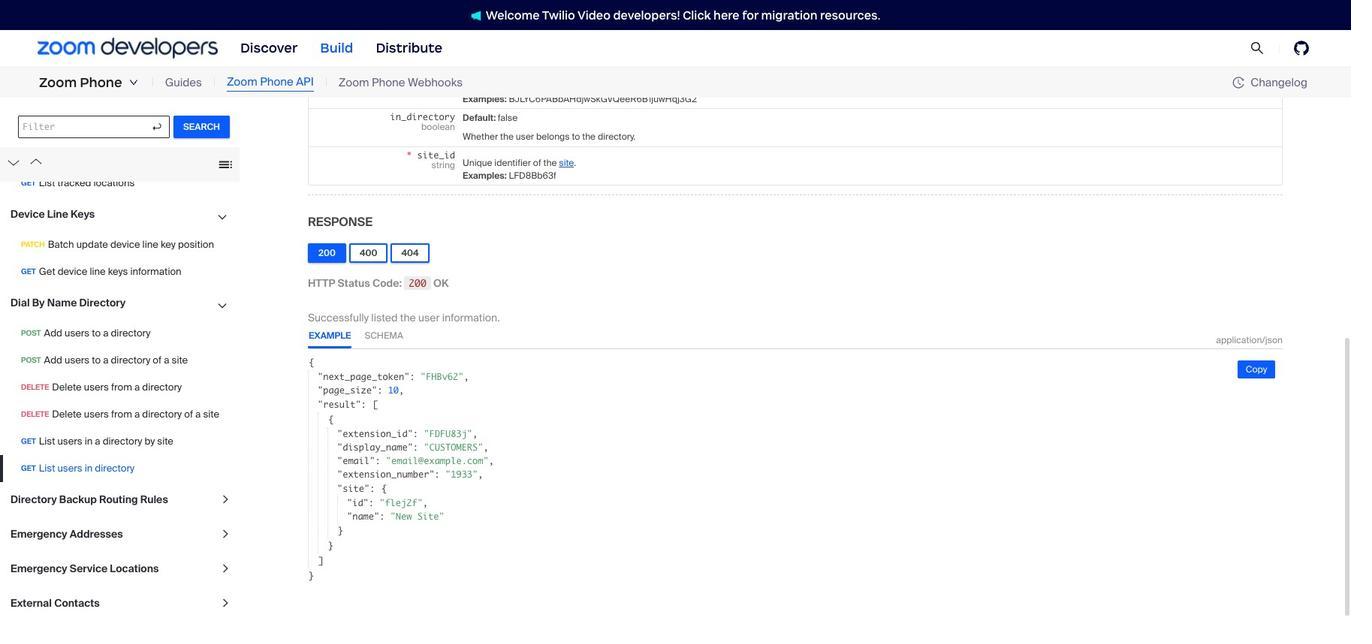 Task type: locate. For each thing, give the bounding box(es) containing it.
200 inside the http status code: 200 ok
[[409, 277, 426, 289]]

200
[[318, 247, 336, 259], [409, 277, 426, 289]]

phone for zoom phone api
[[260, 75, 293, 90]]

0 horizontal spatial 200
[[318, 247, 336, 259]]

twilio
[[542, 8, 575, 22]]

1 horizontal spatial zoom
[[227, 75, 257, 90]]

response
[[308, 214, 373, 230]]

phone left down icon
[[80, 74, 122, 91]]

1 horizontal spatial phone
[[260, 75, 293, 90]]

1 vertical spatial 200
[[409, 277, 426, 289]]

1 phone from the left
[[80, 74, 122, 91]]

zoom phone webhooks
[[339, 75, 463, 90]]

status
[[338, 276, 370, 290]]

phone left api
[[260, 75, 293, 90]]

down image
[[129, 78, 138, 87]]

phone inside zoom phone api link
[[260, 75, 293, 90]]

code:
[[373, 276, 402, 290]]

here
[[714, 8, 740, 22]]

200 up http
[[318, 247, 336, 259]]

0 horizontal spatial zoom
[[39, 74, 77, 91]]

for
[[742, 8, 759, 22]]

2 phone from the left
[[260, 75, 293, 90]]

phone inside zoom phone webhooks link
[[372, 75, 405, 90]]

zoom for zoom phone webhooks
[[339, 75, 369, 90]]

zoom
[[39, 74, 77, 91], [227, 75, 257, 90], [339, 75, 369, 90]]

3 phone from the left
[[372, 75, 405, 90]]

api
[[296, 75, 314, 90]]

zoom for zoom phone api
[[227, 75, 257, 90]]

migration
[[761, 8, 818, 22]]

history image
[[1233, 77, 1251, 89], [1233, 77, 1245, 89]]

3 zoom from the left
[[339, 75, 369, 90]]

notification image
[[471, 10, 486, 21], [471, 10, 481, 21]]

0 vertical spatial 200
[[318, 247, 336, 259]]

2 horizontal spatial zoom
[[339, 75, 369, 90]]

200 left ok
[[409, 277, 426, 289]]

1 horizontal spatial 200
[[409, 277, 426, 289]]

phone for zoom phone webhooks
[[372, 75, 405, 90]]

the
[[400, 311, 416, 324]]

search image
[[1251, 41, 1264, 55], [1251, 41, 1264, 55]]

http status code: 200 ok
[[308, 276, 449, 290]]

400
[[360, 247, 377, 259]]

phone
[[80, 74, 122, 91], [260, 75, 293, 90], [372, 75, 405, 90]]

0 horizontal spatial phone
[[80, 74, 122, 91]]

2 zoom from the left
[[227, 75, 257, 90]]

zoom developer logo image
[[38, 38, 218, 58]]

successfully
[[308, 311, 369, 324]]

2 horizontal spatial phone
[[372, 75, 405, 90]]

user
[[418, 311, 440, 324]]

listed
[[371, 311, 398, 324]]

200 button
[[308, 243, 346, 263]]

webhooks
[[408, 75, 463, 90]]

phone left webhooks
[[372, 75, 405, 90]]

1 zoom from the left
[[39, 74, 77, 91]]

github image
[[1294, 41, 1309, 56]]

400 button
[[349, 243, 388, 263]]



Task type: describe. For each thing, give the bounding box(es) containing it.
welcome
[[486, 8, 540, 22]]

404
[[401, 247, 419, 259]]

404 button
[[391, 243, 429, 263]]

zoom phone
[[39, 74, 122, 91]]

http
[[308, 276, 335, 290]]

zoom phone api
[[227, 75, 314, 90]]

developers!
[[613, 8, 680, 22]]

ok
[[433, 276, 449, 290]]

welcome twilio video developers! click here for migration resources.
[[486, 8, 881, 22]]

video
[[578, 8, 611, 22]]

welcome twilio video developers! click here for migration resources. link
[[456, 7, 896, 23]]

zoom phone api link
[[227, 74, 314, 91]]

changelog
[[1251, 75, 1308, 90]]

information.
[[442, 311, 500, 324]]

changelog link
[[1233, 75, 1308, 90]]

resources.
[[820, 8, 881, 22]]

click
[[683, 8, 711, 22]]

200 inside button
[[318, 247, 336, 259]]

successfully listed the user information.
[[308, 311, 500, 324]]

guides
[[165, 75, 202, 90]]

guides link
[[165, 74, 202, 91]]

github image
[[1294, 41, 1309, 56]]

zoom phone webhooks link
[[339, 74, 463, 91]]

zoom for zoom phone
[[39, 74, 77, 91]]

phone for zoom phone
[[80, 74, 122, 91]]



Task type: vqa. For each thing, say whether or not it's contained in the screenshot.
Guides 'link' on the left of page
yes



